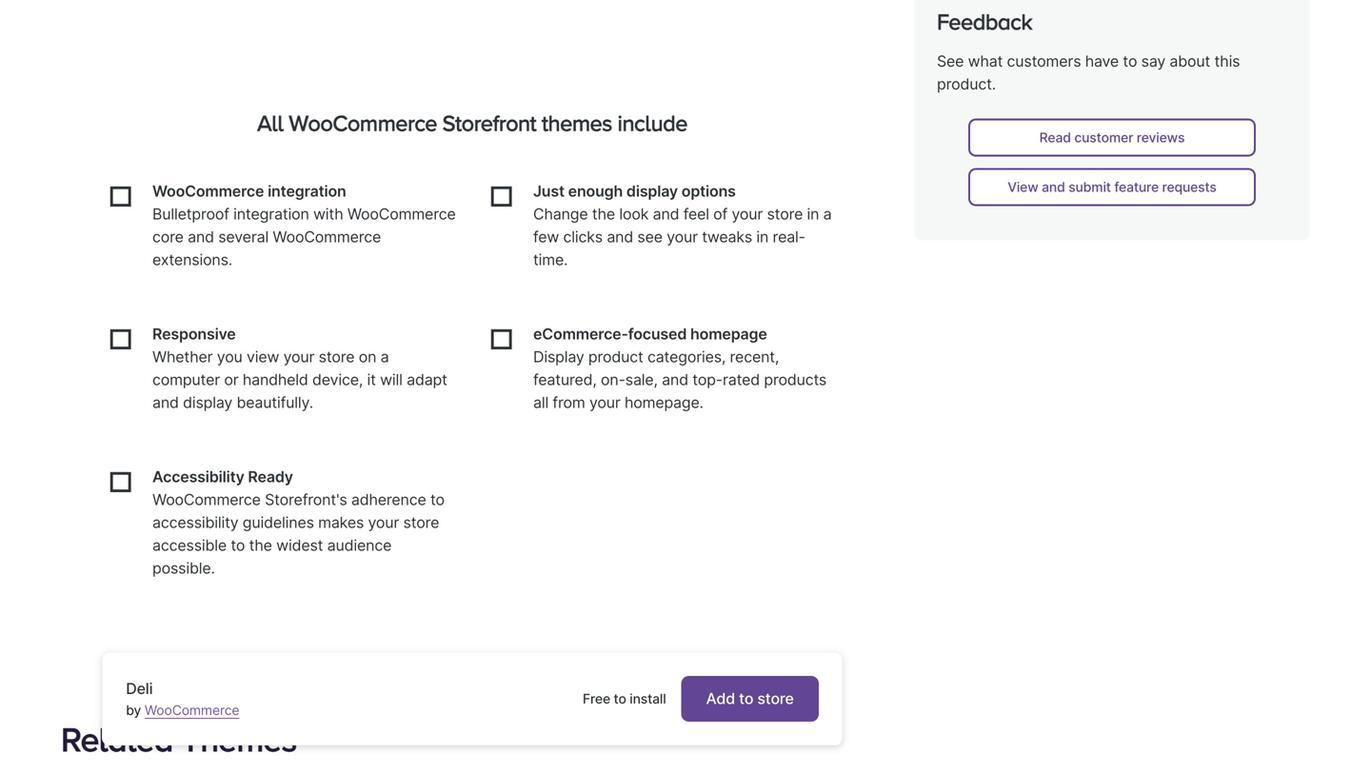 Task type: vqa. For each thing, say whether or not it's contained in the screenshot.
2nd group from the top of the page
no



Task type: describe. For each thing, give the bounding box(es) containing it.
and inside the ecommerce-focused homepage display product categories, recent, featured, on-sale, and top-rated products all from your homepage.
[[662, 371, 689, 389]]

product.
[[937, 75, 996, 93]]

feel
[[684, 205, 709, 224]]

you
[[217, 348, 243, 366]]

requests
[[1163, 179, 1217, 195]]

all
[[257, 111, 284, 135]]

include
[[618, 111, 688, 135]]

will
[[380, 371, 403, 389]]

ecommerce-focused homepage display product categories, recent, featured, on-sale, and top-rated products all from your homepage.
[[533, 325, 827, 412]]

your inside the ecommerce-focused homepage display product categories, recent, featured, on-sale, and top-rated products all from your homepage.
[[590, 394, 621, 412]]

woocommerce right all
[[289, 111, 437, 135]]

your down feel
[[667, 228, 698, 246]]

tweaks
[[702, 228, 753, 246]]

the inside "accessibility ready woocommerce storefront's adherence to accessibility guidelines makes your store accessible to the widest audience possible."
[[249, 536, 272, 555]]

to right adherence
[[430, 491, 445, 509]]

bulletproof
[[152, 205, 229, 224]]

woocommerce up bulletproof
[[152, 182, 264, 201]]

and down the look
[[607, 228, 633, 246]]

storefront's
[[265, 491, 347, 509]]

store inside responsive whether you view your store on a computer or handheld device, it will adapt and display beautifully.
[[319, 348, 355, 366]]

themes
[[181, 721, 297, 758]]

just enough display options change the look and feel of your store in a few clicks and see your tweaks in real- time.
[[533, 182, 832, 269]]

1 vertical spatial integration
[[233, 205, 309, 224]]

customer
[[1075, 129, 1134, 146]]

categories,
[[648, 348, 726, 366]]

adapt
[[407, 371, 447, 389]]

to right the add
[[739, 690, 754, 708]]

see
[[937, 52, 964, 70]]

related
[[61, 721, 173, 758]]

the inside just enough display options change the look and feel of your store in a few clicks and see your tweaks in real- time.
[[592, 205, 615, 224]]

customers
[[1007, 52, 1081, 70]]

whether
[[152, 348, 213, 366]]

category
[[937, 17, 996, 33]]

homepage
[[691, 325, 767, 344]]

recent,
[[730, 348, 779, 366]]

widest
[[276, 536, 323, 555]]

free to install
[[583, 691, 666, 707]]

guidelines
[[243, 514, 314, 532]]

on
[[359, 348, 376, 366]]

just
[[533, 182, 565, 201]]

free
[[583, 691, 611, 707]]

adherence
[[351, 491, 426, 509]]

product
[[589, 348, 644, 366]]

what
[[968, 52, 1003, 70]]

device,
[[312, 371, 363, 389]]

and inside responsive whether you view your store on a computer or handheld device, it will adapt and display beautifully.
[[152, 394, 179, 412]]

beautifully.
[[237, 394, 313, 412]]

accessible
[[152, 536, 227, 555]]

add to store
[[706, 690, 794, 708]]

homepage.
[[625, 394, 704, 412]]

see
[[638, 228, 663, 246]]

change
[[533, 205, 588, 224]]

this
[[1215, 52, 1240, 70]]

feedback
[[937, 9, 1033, 34]]

all
[[533, 394, 549, 412]]

your right of
[[732, 205, 763, 224]]

on-
[[601, 371, 626, 389]]

focused
[[628, 325, 687, 344]]

display inside responsive whether you view your store on a computer or handheld device, it will adapt and display beautifully.
[[183, 394, 233, 412]]

it
[[367, 371, 376, 389]]

accessibility
[[152, 468, 244, 486]]

computer
[[152, 371, 220, 389]]

time.
[[533, 251, 568, 269]]

extensions.
[[152, 251, 232, 269]]

responsive whether you view your store on a computer or handheld device, it will adapt and display beautifully.
[[152, 325, 447, 412]]

rated
[[723, 371, 760, 389]]

from
[[553, 394, 585, 412]]

ecommerce-
[[533, 325, 628, 344]]

feature
[[1115, 179, 1159, 195]]

ready
[[248, 468, 293, 486]]

reviews
[[1137, 129, 1185, 146]]

accessibility
[[152, 514, 239, 532]]

view and submit feature requests
[[1008, 179, 1217, 195]]



Task type: locate. For each thing, give the bounding box(es) containing it.
1 vertical spatial in
[[757, 228, 769, 246]]

store up the device,
[[319, 348, 355, 366]]

options
[[682, 182, 736, 201]]

in
[[807, 205, 819, 224], [757, 228, 769, 246]]

in right of
[[807, 205, 819, 224]]

real-
[[773, 228, 806, 246]]

0 horizontal spatial display
[[183, 394, 233, 412]]

store
[[767, 205, 803, 224], [319, 348, 355, 366], [403, 514, 439, 532], [758, 690, 794, 708]]

0 horizontal spatial a
[[381, 348, 389, 366]]

possible.
[[152, 559, 215, 578]]

woocommerce integration bulletproof integration with woocommerce core and several woocommerce extensions.
[[152, 182, 456, 269]]

about
[[1170, 52, 1211, 70]]

and
[[1042, 179, 1066, 195], [653, 205, 679, 224], [188, 228, 214, 246], [607, 228, 633, 246], [662, 371, 689, 389], [152, 394, 179, 412]]

display up the look
[[627, 182, 678, 201]]

add to store link
[[682, 676, 819, 722]]

submit
[[1069, 179, 1111, 195]]

woocommerce
[[289, 111, 437, 135], [152, 182, 264, 201], [347, 205, 456, 224], [273, 228, 381, 246], [152, 491, 261, 509], [145, 702, 239, 719]]

makes
[[318, 514, 364, 532]]

1 horizontal spatial the
[[592, 205, 615, 224]]

1 vertical spatial display
[[183, 394, 233, 412]]

a inside just enough display options change the look and feel of your store in a few clicks and see your tweaks in real- time.
[[824, 205, 832, 224]]

your inside "accessibility ready woocommerce storefront's adherence to accessibility guidelines makes your store accessible to the widest audience possible."
[[368, 514, 399, 532]]

responsive
[[152, 325, 236, 344]]

add
[[706, 690, 735, 708]]

look
[[619, 205, 649, 224]]

all woocommerce storefront themes include
[[257, 111, 688, 135]]

your inside responsive whether you view your store on a computer or handheld device, it will adapt and display beautifully.
[[283, 348, 315, 366]]

several
[[218, 228, 269, 246]]

read
[[1040, 129, 1071, 146]]

woocommerce right with
[[347, 205, 456, 224]]

woocommerce down accessibility
[[152, 491, 261, 509]]

the
[[592, 205, 615, 224], [249, 536, 272, 555]]

to left say
[[1123, 52, 1138, 70]]

0 horizontal spatial in
[[757, 228, 769, 246]]

display inside just enough display options change the look and feel of your store in a few clicks and see your tweaks in real- time.
[[627, 182, 678, 201]]

display
[[533, 348, 584, 366]]

store up real-
[[767, 205, 803, 224]]

your
[[732, 205, 763, 224], [667, 228, 698, 246], [283, 348, 315, 366], [590, 394, 621, 412], [368, 514, 399, 532]]

few
[[533, 228, 559, 246]]

woocommerce inside "accessibility ready woocommerce storefront's adherence to accessibility guidelines makes your store accessible to the widest audience possible."
[[152, 491, 261, 509]]

1 horizontal spatial a
[[824, 205, 832, 224]]

a
[[824, 205, 832, 224], [381, 348, 389, 366]]

see what customers have to say about this product.
[[937, 52, 1240, 93]]

read customer reviews
[[1040, 129, 1185, 146]]

or
[[224, 371, 239, 389]]

core
[[152, 228, 184, 246]]

storefront
[[443, 111, 536, 135]]

themes
[[542, 111, 612, 135]]

store right the add
[[758, 690, 794, 708]]

your up handheld
[[283, 348, 315, 366]]

woocommerce down with
[[273, 228, 381, 246]]

integration up with
[[268, 182, 346, 201]]

top-
[[693, 371, 723, 389]]

and up see
[[653, 205, 679, 224]]

with
[[313, 205, 343, 224]]

and right view
[[1042, 179, 1066, 195]]

view and submit feature requests link
[[969, 168, 1256, 206]]

your down on-
[[590, 394, 621, 412]]

store down adherence
[[403, 514, 439, 532]]

to down guidelines
[[231, 536, 245, 555]]

sale,
[[626, 371, 658, 389]]

to inside see what customers have to say about this product.
[[1123, 52, 1138, 70]]

of
[[714, 205, 728, 224]]

0 vertical spatial display
[[627, 182, 678, 201]]

0 vertical spatial the
[[592, 205, 615, 224]]

1 horizontal spatial display
[[627, 182, 678, 201]]

a inside responsive whether you view your store on a computer or handheld device, it will adapt and display beautifully.
[[381, 348, 389, 366]]

read customer reviews link
[[969, 118, 1256, 156]]

and up extensions.
[[188, 228, 214, 246]]

0 vertical spatial integration
[[268, 182, 346, 201]]

handheld
[[243, 371, 308, 389]]

1 vertical spatial the
[[249, 536, 272, 555]]

view
[[1008, 179, 1039, 195]]

0 vertical spatial a
[[824, 205, 832, 224]]

to right free
[[614, 691, 626, 707]]

countries
[[937, 70, 999, 87]]

enough
[[568, 182, 623, 201]]

accessibility ready woocommerce storefront's adherence to accessibility guidelines makes your store accessible to the widest audience possible.
[[152, 468, 445, 578]]

woocommerce link
[[145, 702, 239, 719]]

view
[[247, 348, 279, 366]]

have
[[1086, 52, 1119, 70]]

featured,
[[533, 371, 597, 389]]

0 horizontal spatial the
[[249, 536, 272, 555]]

1 horizontal spatial in
[[807, 205, 819, 224]]

in left real-
[[757, 228, 769, 246]]

audience
[[327, 536, 392, 555]]

display
[[627, 182, 678, 201], [183, 394, 233, 412]]

clicks
[[563, 228, 603, 246]]

deli
[[126, 680, 153, 698]]

the down the enough
[[592, 205, 615, 224]]

and up homepage.
[[662, 371, 689, 389]]

products
[[764, 371, 827, 389]]

related themes
[[61, 721, 297, 758]]

say
[[1142, 52, 1166, 70]]

woocommerce inside deli by woocommerce
[[145, 702, 239, 719]]

and inside woocommerce integration bulletproof integration with woocommerce core and several woocommerce extensions.
[[188, 228, 214, 246]]

integration
[[268, 182, 346, 201], [233, 205, 309, 224]]

0 vertical spatial in
[[807, 205, 819, 224]]

and down computer
[[152, 394, 179, 412]]

install
[[630, 691, 666, 707]]

woocommerce up related themes
[[145, 702, 239, 719]]

your down adherence
[[368, 514, 399, 532]]

deli by woocommerce
[[126, 680, 239, 719]]

1 vertical spatial a
[[381, 348, 389, 366]]

to
[[1123, 52, 1138, 70], [430, 491, 445, 509], [231, 536, 245, 555], [739, 690, 754, 708], [614, 691, 626, 707]]

the down guidelines
[[249, 536, 272, 555]]

display down computer
[[183, 394, 233, 412]]

store inside just enough display options change the look and feel of your store in a few clicks and see your tweaks in real- time.
[[767, 205, 803, 224]]

integration up several
[[233, 205, 309, 224]]

store inside "accessibility ready woocommerce storefront's adherence to accessibility guidelines makes your store accessible to the widest audience possible."
[[403, 514, 439, 532]]



